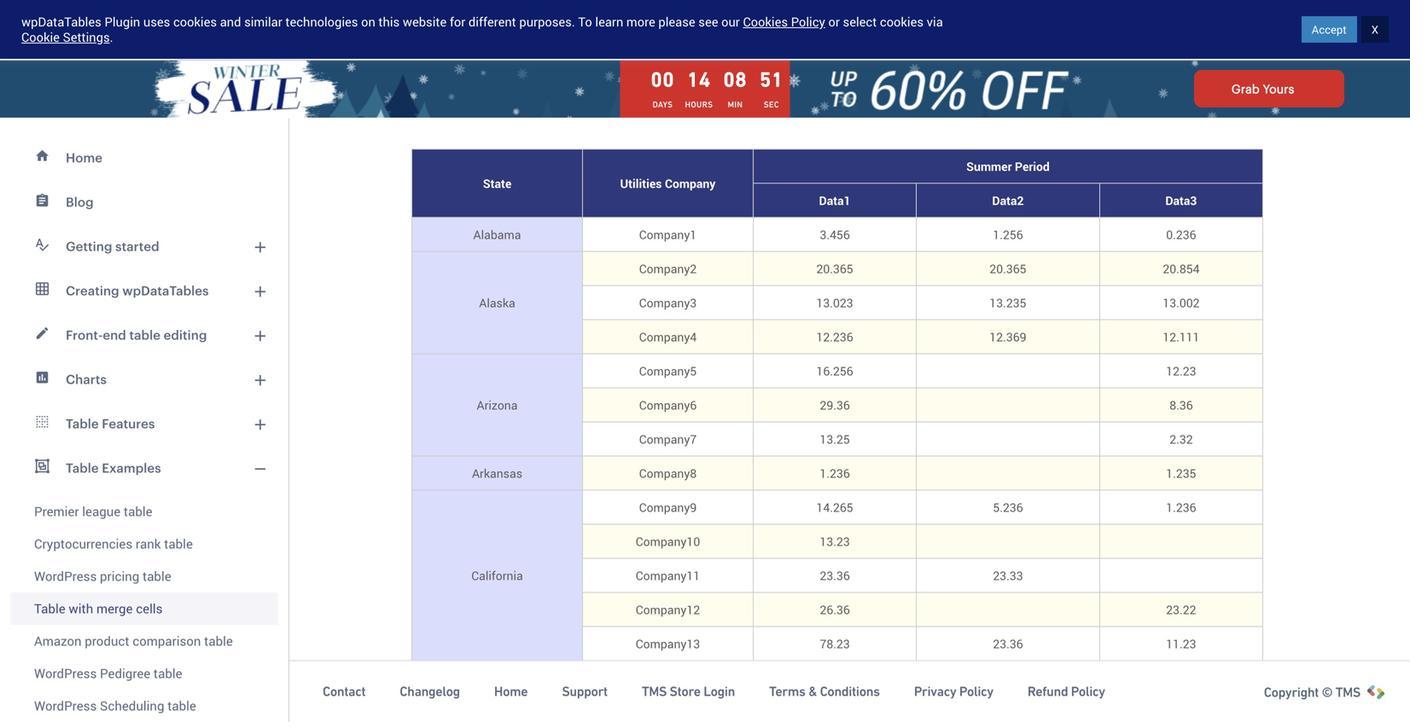 Task type: describe. For each thing, give the bounding box(es) containing it.
1 vertical spatial home link
[[494, 684, 528, 701]]

total:
[[714, 670, 744, 687]]

11.23
[[1166, 636, 1196, 653]]

rank
[[136, 536, 161, 553]]

features
[[102, 417, 155, 431]]

getting
[[66, 239, 112, 254]]

cells
[[136, 601, 163, 618]]

company12
[[636, 602, 700, 618]]

creating wpdatatables link
[[10, 269, 278, 313]]

more
[[626, 13, 655, 30]]

cookie
[[21, 29, 60, 46]]

1 horizontal spatial tms
[[1336, 685, 1361, 701]]

support
[[562, 685, 608, 700]]

utilities company
[[620, 175, 716, 192]]

table for league
[[124, 503, 152, 521]]

1 20.365 from the left
[[816, 261, 853, 277]]

2
[[825, 57, 832, 73]]

table for rank
[[164, 536, 193, 553]]

3.456
[[820, 227, 850, 243]]

select
[[843, 13, 877, 30]]

23.22
[[1166, 602, 1196, 618]]

privacy policy
[[914, 685, 993, 700]]

table for table with merge cells
[[34, 601, 65, 618]]

please
[[658, 13, 695, 30]]

period
[[1015, 158, 1050, 175]]

pedigree
[[100, 665, 150, 683]]

26.36
[[820, 602, 850, 618]]

29.36
[[820, 397, 850, 414]]

0 horizontal spatial 1.236
[[820, 466, 850, 482]]

20.854
[[1163, 261, 1200, 277]]

company10
[[636, 534, 700, 550]]

changelog
[[400, 685, 460, 700]]

1 cookies from the left
[[173, 13, 217, 30]]

company8
[[639, 466, 697, 482]]

summer period
[[966, 158, 1050, 175]]

example 4 link
[[943, 44, 1035, 87]]

company11
[[636, 568, 700, 584]]

get started link
[[1235, 9, 1393, 50]]

data2
[[992, 192, 1024, 209]]

this
[[379, 13, 400, 30]]

wordpress for wordpress pedigree table
[[34, 665, 97, 683]]

wordpress for wordpress scheduling table
[[34, 698, 97, 715]]

16.256
[[816, 363, 853, 379]]

23.33
[[993, 568, 1023, 584]]

12.369
[[990, 329, 1026, 345]]

example 2
[[776, 57, 832, 73]]

0 horizontal spatial home link
[[10, 136, 278, 180]]

5.236
[[993, 500, 1023, 516]]

copyright © tms
[[1264, 685, 1361, 701]]

company9
[[639, 500, 697, 516]]

end
[[103, 328, 126, 343]]

&
[[808, 685, 817, 700]]

table for scheduling
[[167, 698, 196, 715]]

front-end table editing link
[[10, 313, 278, 358]]

table inside amazon product comparison table "link"
[[204, 633, 233, 650]]

13.25
[[820, 431, 850, 448]]

cookie settings button
[[21, 29, 110, 46]]

support link
[[562, 684, 608, 701]]

table for table examples
[[66, 461, 99, 476]]

terms & conditions
[[769, 685, 880, 700]]

amazon
[[34, 633, 82, 650]]

Search form search field
[[359, 18, 931, 41]]

company13
[[636, 636, 700, 653]]

example 1
[[683, 57, 739, 73]]

1 vertical spatial home
[[494, 685, 528, 700]]

min
[[728, 100, 743, 110]]

blog
[[66, 195, 94, 210]]

example for example 1
[[683, 57, 730, 73]]

days
[[653, 100, 673, 110]]

wordpress scheduling table link
[[10, 691, 278, 723]]

and
[[220, 13, 241, 30]]

company7
[[639, 431, 697, 448]]

cookies policy link
[[743, 13, 825, 30]]

2 20.365 from the left
[[990, 261, 1026, 277]]

3
[[918, 57, 924, 73]]

cryptocurrencies rank table
[[34, 536, 193, 553]]

1.235
[[1166, 466, 1196, 482]]

getting started link
[[10, 224, 278, 269]]

2 cookies from the left
[[880, 13, 924, 30]]

wpdatatables inside wpdatatables plugin uses cookies and similar technologies on this website for different purposes. to learn more please see our cookies policy or select cookies via cookie settings .
[[21, 13, 101, 30]]

1 vertical spatial 23.36
[[993, 636, 1023, 653]]

on
[[361, 13, 375, 30]]

12.111
[[1163, 329, 1200, 345]]

charts link
[[10, 358, 278, 402]]

company4
[[639, 329, 697, 345]]

examples
[[102, 461, 161, 476]]

premier league table link
[[10, 491, 278, 528]]

amazon product comparison table
[[34, 633, 233, 650]]

creating
[[66, 283, 119, 298]]

company1
[[639, 227, 697, 243]]

13.23
[[820, 534, 850, 550]]

14.265
[[816, 500, 853, 516]]



Task type: vqa. For each thing, say whether or not it's contained in the screenshot.
the left The 'Files'
no



Task type: locate. For each thing, give the bounding box(es) containing it.
0 vertical spatial 23.36
[[820, 568, 850, 584]]

table left the with
[[34, 601, 65, 618]]

wordpress for wordpress pricing table
[[34, 568, 97, 586]]

0 vertical spatial wpdatatables
[[21, 13, 101, 30]]

utilities
[[620, 175, 662, 192]]

get started
[[1283, 21, 1345, 38]]

grab yours
[[1232, 82, 1294, 96]]

wordpress up the with
[[34, 568, 97, 586]]

example left 3 on the right top of page
[[869, 57, 915, 73]]

getting started
[[66, 239, 159, 254]]

table inside premier league table link
[[124, 503, 152, 521]]

1 horizontal spatial 20.365
[[990, 261, 1026, 277]]

table right the rank
[[164, 536, 193, 553]]

4 example from the left
[[961, 57, 1007, 73]]

1.256
[[993, 227, 1023, 243]]

23.36 up 156.236 at the right bottom of the page
[[993, 636, 1023, 653]]

table inside table examples 'link'
[[66, 461, 99, 476]]

2 horizontal spatial policy
[[1071, 685, 1105, 700]]

1.236 down 1.235
[[1166, 500, 1196, 516]]

policy
[[791, 13, 825, 30], [959, 685, 993, 700], [1071, 685, 1105, 700]]

table down wordpress pedigree table link
[[167, 698, 196, 715]]

table inside cryptocurrencies rank table link
[[164, 536, 193, 553]]

0 vertical spatial wordpress
[[34, 568, 97, 586]]

1 horizontal spatial home
[[494, 685, 528, 700]]

store
[[670, 685, 701, 700]]

via
[[927, 13, 943, 30]]

table for end
[[129, 328, 160, 343]]

arkansas
[[472, 466, 522, 482]]

home up blog
[[66, 150, 102, 165]]

policy inside wpdatatables plugin uses cookies and similar technologies on this website for different purposes. to learn more please see our cookies policy or select cookies via cookie settings .
[[791, 13, 825, 30]]

78.23
[[820, 636, 850, 653]]

copyright
[[1264, 685, 1319, 701]]

table examples link
[[10, 446, 278, 491]]

company3
[[639, 295, 697, 311]]

data3
[[1165, 192, 1197, 209]]

00
[[651, 68, 675, 91]]

example 3 link
[[851, 44, 942, 87]]

example for example 3
[[869, 57, 915, 73]]

20.365 down 1.256
[[990, 261, 1026, 277]]

creating wpdatatables
[[66, 283, 209, 298]]

1 horizontal spatial wpdatatables
[[122, 283, 209, 298]]

home left support link
[[494, 685, 528, 700]]

1.236
[[820, 466, 850, 482], [1166, 500, 1196, 516]]

table for pedigree
[[154, 665, 182, 683]]

technologies
[[285, 13, 358, 30]]

table up cryptocurrencies rank table link
[[124, 503, 152, 521]]

login
[[704, 685, 735, 700]]

purposes.
[[519, 13, 575, 30]]

23.36 up 26.36
[[820, 568, 850, 584]]

4
[[1010, 57, 1017, 73]]

home inside 'link'
[[66, 150, 102, 165]]

2 vertical spatial wordpress
[[34, 698, 97, 715]]

0 horizontal spatial policy
[[791, 13, 825, 30]]

example
[[683, 57, 730, 73], [776, 57, 822, 73], [869, 57, 915, 73], [961, 57, 1007, 73]]

policy right privacy
[[959, 685, 993, 700]]

tms left the store in the bottom left of the page
[[642, 685, 667, 700]]

table down charts
[[66, 417, 99, 431]]

get
[[1283, 21, 1302, 38]]

pricing
[[100, 568, 139, 586]]

editing
[[164, 328, 207, 343]]

website
[[403, 13, 447, 30]]

1 horizontal spatial home link
[[494, 684, 528, 701]]

table
[[129, 328, 160, 343], [124, 503, 152, 521], [164, 536, 193, 553], [143, 568, 171, 586], [204, 633, 233, 650], [154, 665, 182, 683], [167, 698, 196, 715]]

company6
[[639, 397, 697, 414]]

table up cells at the left of the page
[[143, 568, 171, 586]]

example for example 4
[[961, 57, 1007, 73]]

similar
[[244, 13, 282, 30]]

table right end
[[129, 328, 160, 343]]

2 wordpress from the top
[[34, 665, 97, 683]]

table up premier league table
[[66, 461, 99, 476]]

2 example from the left
[[776, 57, 822, 73]]

comparison
[[133, 633, 201, 650]]

1 example from the left
[[683, 57, 730, 73]]

14
[[687, 68, 711, 91]]

front-
[[66, 328, 103, 343]]

company
[[665, 175, 716, 192]]

wordpress down wordpress pedigree table
[[34, 698, 97, 715]]

1 horizontal spatial policy
[[959, 685, 993, 700]]

table right comparison
[[204, 633, 233, 650]]

or
[[828, 13, 840, 30]]

8.36
[[1170, 397, 1193, 414]]

example for example 2
[[776, 57, 822, 73]]

1.236 down 13.25
[[820, 466, 850, 482]]

1 vertical spatial table
[[66, 461, 99, 476]]

cookies left via
[[880, 13, 924, 30]]

1 horizontal spatial 1.236
[[1166, 500, 1196, 516]]

0 horizontal spatial 23.36
[[820, 568, 850, 584]]

wordpress down amazon
[[34, 665, 97, 683]]

policy left or
[[791, 13, 825, 30]]

conditions
[[820, 685, 880, 700]]

table inside front-end table editing link
[[129, 328, 160, 343]]

example 3
[[869, 57, 924, 73]]

wordpress pricing table
[[34, 568, 171, 586]]

example 1 link
[[666, 44, 757, 87]]

settings
[[63, 29, 110, 46]]

policy for refund policy
[[1071, 685, 1105, 700]]

wpdatatables left '.'
[[21, 13, 101, 30]]

wpdatatables plugin uses cookies and similar technologies on this website for different purposes. to learn more please see our cookies policy or select cookies via cookie settings .
[[21, 13, 943, 46]]

0 vertical spatial 1.236
[[820, 466, 850, 482]]

table with merge cells link
[[10, 593, 278, 626]]

156.236
[[986, 670, 1030, 687]]

1 vertical spatial 1.236
[[1166, 500, 1196, 516]]

example left 1
[[683, 57, 730, 73]]

wpdatatables - tables and charts manager wordpress plugin image
[[17, 15, 180, 45]]

0 horizontal spatial home
[[66, 150, 102, 165]]

2 vertical spatial table
[[34, 601, 65, 618]]

0 horizontal spatial tms
[[642, 685, 667, 700]]

with
[[69, 601, 93, 618]]

example left the 2
[[776, 57, 822, 73]]

0 horizontal spatial cookies
[[173, 13, 217, 30]]

home link up blog
[[10, 136, 278, 180]]

plugin
[[105, 13, 140, 30]]

wpdatatables up editing
[[122, 283, 209, 298]]

yours
[[1263, 82, 1294, 96]]

table down comparison
[[154, 665, 182, 683]]

20.365 down 3.456 at the top right of the page
[[816, 261, 853, 277]]

grab yours link
[[1194, 70, 1344, 108]]

blog link
[[10, 180, 278, 224]]

0 horizontal spatial wpdatatables
[[21, 13, 101, 30]]

table inside wordpress pricing table link
[[143, 568, 171, 586]]

california
[[471, 568, 523, 584]]

2.32
[[1170, 431, 1193, 448]]

table for table features
[[66, 417, 99, 431]]

alaska
[[479, 295, 515, 311]]

started
[[1305, 21, 1345, 38]]

0 vertical spatial home
[[66, 150, 102, 165]]

08
[[723, 68, 747, 91]]

0 horizontal spatial 20.365
[[816, 261, 853, 277]]

table examples
[[66, 461, 161, 476]]

0 vertical spatial home link
[[10, 136, 278, 180]]

company2
[[639, 261, 697, 277]]

league
[[82, 503, 121, 521]]

tms
[[642, 685, 667, 700], [1336, 685, 1361, 701]]

example left 4
[[961, 57, 1007, 73]]

3 wordpress from the top
[[34, 698, 97, 715]]

terms & conditions link
[[769, 684, 880, 701]]

1 vertical spatial wpdatatables
[[122, 283, 209, 298]]

table inside wordpress pedigree table link
[[154, 665, 182, 683]]

home link left support link
[[494, 684, 528, 701]]

wordpress pedigree table link
[[10, 658, 278, 691]]

table inside wordpress scheduling table link
[[167, 698, 196, 715]]

table inside table features link
[[66, 417, 99, 431]]

our
[[721, 13, 740, 30]]

summer
[[966, 158, 1012, 175]]

cookies
[[743, 13, 788, 30]]

uses
[[143, 13, 170, 30]]

13.002
[[1163, 295, 1200, 311]]

0 vertical spatial table
[[66, 417, 99, 431]]

policy for privacy policy
[[959, 685, 993, 700]]

company5
[[639, 363, 697, 379]]

charts
[[66, 372, 107, 387]]

policy right refund
[[1071, 685, 1105, 700]]

table for pricing
[[143, 568, 171, 586]]

amazon product comparison table link
[[10, 626, 278, 658]]

tms store login link
[[642, 684, 735, 701]]

1 horizontal spatial cookies
[[880, 13, 924, 30]]

state
[[483, 175, 512, 192]]

3 example from the left
[[869, 57, 915, 73]]

contact
[[323, 685, 366, 700]]

table with merge cells
[[34, 601, 163, 618]]

1 horizontal spatial 23.36
[[993, 636, 1023, 653]]

tms right ©
[[1336, 685, 1361, 701]]

cookies left and
[[173, 13, 217, 30]]

0.236
[[1166, 227, 1196, 243]]

home
[[66, 150, 102, 165], [494, 685, 528, 700]]

accept
[[1312, 22, 1347, 37]]

table inside table with merge cells link
[[34, 601, 65, 618]]

1 vertical spatial wordpress
[[34, 665, 97, 683]]

cryptocurrencies
[[34, 536, 132, 553]]

1 wordpress from the top
[[34, 568, 97, 586]]

product
[[85, 633, 129, 650]]

merge
[[96, 601, 133, 618]]



